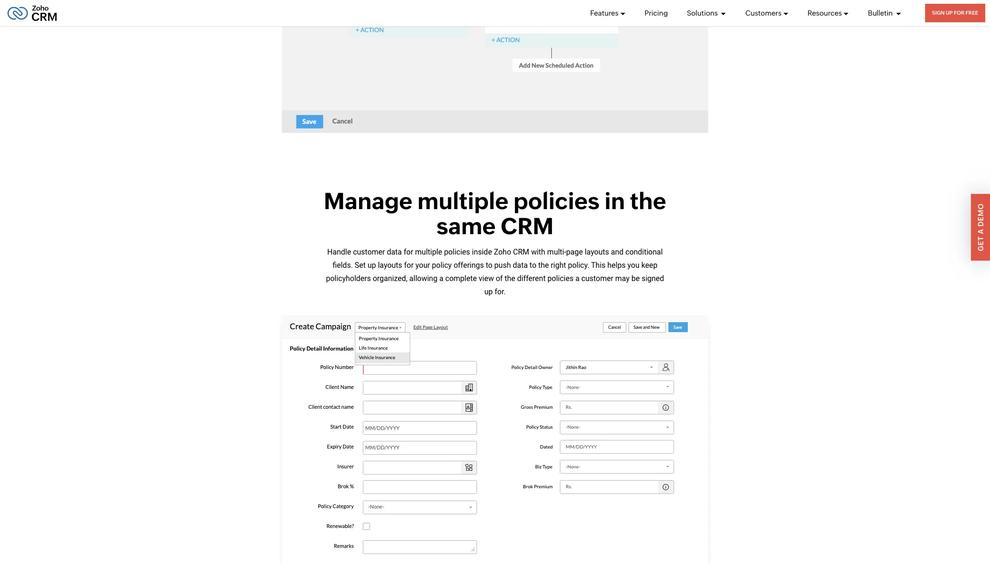 Task type: locate. For each thing, give the bounding box(es) containing it.
bulletin
[[868, 9, 894, 17]]

zoho crm logo image
[[7, 3, 57, 23]]

to left push
[[486, 261, 493, 270]]

crm up with
[[501, 213, 554, 240]]

0 vertical spatial customer
[[353, 248, 385, 257]]

customer
[[353, 248, 385, 257], [581, 274, 613, 283]]

0 vertical spatial policies
[[514, 188, 600, 215]]

0 vertical spatial for
[[404, 248, 413, 257]]

pricing link
[[645, 0, 668, 26]]

a
[[575, 274, 580, 283]]

layouts up this
[[585, 248, 609, 257]]

up left "for."
[[484, 288, 493, 297]]

1 vertical spatial up
[[484, 288, 493, 297]]

crm inside handle customer data for multiple policies inside zoho crm with multi-page layouts and conditional fields. set up layouts for your policy offerings to push data to the right policy. this helps you keep policyholders organized, allowing a complete view of the different policies a customer may be signed up for.
[[513, 248, 529, 257]]

data up organized, allowing
[[387, 248, 402, 257]]

policies
[[514, 188, 600, 215], [444, 248, 470, 257], [548, 274, 574, 283]]

organized, allowing
[[373, 274, 437, 283]]

view
[[479, 274, 494, 283]]

layouts
[[585, 248, 609, 257], [378, 261, 402, 270]]

to
[[486, 261, 493, 270], [530, 261, 536, 270]]

data
[[387, 248, 402, 257], [513, 261, 528, 270]]

1 vertical spatial layouts
[[378, 261, 402, 270]]

2 horizontal spatial the
[[630, 188, 666, 215]]

2 vertical spatial the
[[505, 274, 515, 283]]

up
[[368, 261, 376, 270], [484, 288, 493, 297]]

0 horizontal spatial the
[[505, 274, 515, 283]]

0 vertical spatial the
[[630, 188, 666, 215]]

offerings
[[454, 261, 484, 270]]

0 vertical spatial multiple
[[417, 188, 509, 215]]

1 horizontal spatial to
[[530, 261, 536, 270]]

your
[[416, 261, 430, 270]]

in
[[605, 188, 625, 215]]

the right of
[[505, 274, 515, 283]]

0 horizontal spatial data
[[387, 248, 402, 257]]

the
[[630, 188, 666, 215], [538, 261, 549, 270], [505, 274, 515, 283]]

0 horizontal spatial up
[[368, 261, 376, 270]]

0 horizontal spatial layouts
[[378, 261, 402, 270]]

features
[[590, 9, 619, 17]]

the right in
[[630, 188, 666, 215]]

1 vertical spatial data
[[513, 261, 528, 270]]

manage
[[324, 188, 412, 215]]

customer up set
[[353, 248, 385, 257]]

to up different
[[530, 261, 536, 270]]

a
[[977, 229, 985, 234]]

1 horizontal spatial layouts
[[585, 248, 609, 257]]

you
[[628, 261, 640, 270]]

customer down this
[[581, 274, 613, 283]]

1 vertical spatial multiple
[[415, 248, 442, 257]]

0 vertical spatial data
[[387, 248, 402, 257]]

sign up for free link
[[925, 4, 985, 22]]

data up different
[[513, 261, 528, 270]]

for
[[404, 248, 413, 257], [404, 261, 414, 270]]

customers
[[745, 9, 782, 17]]

right
[[551, 261, 566, 270]]

for.
[[495, 288, 506, 297]]

multiple
[[417, 188, 509, 215], [415, 248, 442, 257]]

free
[[966, 10, 978, 16]]

demo
[[977, 203, 985, 227]]

the down with
[[538, 261, 549, 270]]

crm inside manage multiple policies in the same crm
[[501, 213, 554, 240]]

inside
[[472, 248, 492, 257]]

0 horizontal spatial to
[[486, 261, 493, 270]]

layouts up organized, allowing
[[378, 261, 402, 270]]

1 horizontal spatial customer
[[581, 274, 613, 283]]

1 to from the left
[[486, 261, 493, 270]]

manage multiple policies in the same crm
[[324, 188, 666, 240]]

may
[[615, 274, 630, 283]]

1 vertical spatial crm
[[513, 248, 529, 257]]

conditional
[[625, 248, 663, 257]]

best crm for insurance agents for automating reminders and tasks image
[[282, 0, 708, 133]]

0 vertical spatial layouts
[[585, 248, 609, 257]]

handle customer data for multiple policies inside zoho crm with multi-page layouts and conditional fields. set up layouts for your policy offerings to push data to the right policy. this helps you keep policyholders organized, allowing a complete view of the different policies a customer may be signed up for.
[[326, 248, 664, 297]]

0 vertical spatial crm
[[501, 213, 554, 240]]

features link
[[590, 0, 626, 26]]

crm
[[501, 213, 554, 240], [513, 248, 529, 257]]

get a demo
[[977, 203, 985, 252]]

1 vertical spatial customer
[[581, 274, 613, 283]]

1 vertical spatial the
[[538, 261, 549, 270]]

helps
[[607, 261, 626, 270]]

up right set
[[368, 261, 376, 270]]

sign up for free
[[932, 10, 978, 16]]

handle
[[327, 248, 351, 257]]

push
[[494, 261, 511, 270]]

crm left with
[[513, 248, 529, 257]]



Task type: describe. For each thing, give the bounding box(es) containing it.
be
[[632, 274, 640, 283]]

0 horizontal spatial customer
[[353, 248, 385, 257]]

fields.
[[333, 261, 353, 270]]

the inside manage multiple policies in the same crm
[[630, 188, 666, 215]]

for
[[954, 10, 965, 16]]

solutions link
[[687, 0, 726, 26]]

1 vertical spatial policies
[[444, 248, 470, 257]]

sign
[[932, 10, 945, 16]]

multiple inside handle customer data for multiple policies inside zoho crm with multi-page layouts and conditional fields. set up layouts for your policy offerings to push data to the right policy. this helps you keep policyholders organized, allowing a complete view of the different policies a customer may be signed up for.
[[415, 248, 442, 257]]

a complete
[[439, 274, 477, 283]]

same
[[437, 213, 496, 240]]

page
[[566, 248, 583, 257]]

0 vertical spatial up
[[368, 261, 376, 270]]

1 horizontal spatial up
[[484, 288, 493, 297]]

zoho
[[494, 248, 511, 257]]

resources
[[808, 9, 842, 17]]

get
[[977, 236, 985, 252]]

with
[[531, 248, 545, 257]]

policy
[[432, 261, 452, 270]]

keep
[[641, 261, 658, 270]]

set
[[355, 261, 366, 270]]

policies inside manage multiple policies in the same crm
[[514, 188, 600, 215]]

solutions
[[687, 9, 719, 17]]

signed
[[642, 274, 664, 283]]

2 to from the left
[[530, 261, 536, 270]]

and
[[611, 248, 624, 257]]

pricing
[[645, 9, 668, 17]]

resources link
[[808, 0, 849, 26]]

1 horizontal spatial data
[[513, 261, 528, 270]]

bulletin link
[[868, 0, 901, 26]]

this
[[591, 261, 606, 270]]

of
[[496, 274, 503, 283]]

different
[[517, 274, 546, 283]]

policy.
[[568, 261, 589, 270]]

manage multiple policies in the crm for insurance brokers image
[[282, 316, 708, 564]]

2 vertical spatial policies
[[548, 274, 574, 283]]

up
[[946, 10, 953, 16]]

policyholders
[[326, 274, 371, 283]]

1 vertical spatial for
[[404, 261, 414, 270]]

get a demo link
[[971, 194, 990, 261]]

multi-
[[547, 248, 566, 257]]

multiple inside manage multiple policies in the same crm
[[417, 188, 509, 215]]

1 horizontal spatial the
[[538, 261, 549, 270]]



Task type: vqa. For each thing, say whether or not it's contained in the screenshot.
Sign Up For Free link
yes



